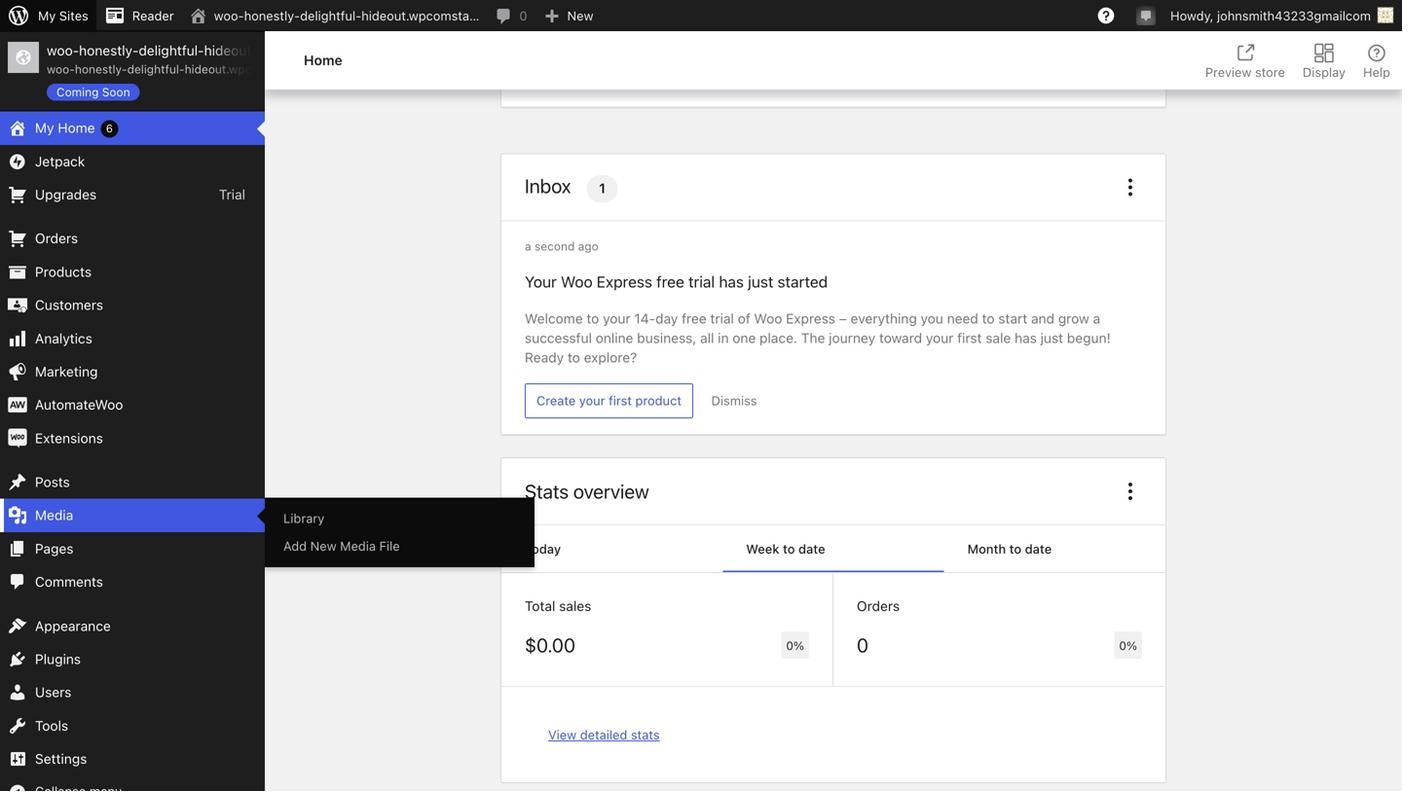 Task type: describe. For each thing, give the bounding box(es) containing it.
to for welcome to your 14-day free trial of woo express – everything you need to start and grow a successful online business, all in one place. the journey toward your first sale has just begun! ready to explore?
[[587, 311, 599, 327]]

pages link
[[0, 533, 265, 566]]

delightful- for hideout.wpcomsta…
[[300, 8, 361, 23]]

analytics
[[35, 330, 92, 346]]

welcome
[[525, 311, 583, 327]]

media link
[[0, 499, 265, 533]]

woo-honestly-delightful-hideout.wpcomstaging.com woo-honestly-delightful-hideout.wpcomstaging.com coming soon
[[47, 42, 377, 99]]

0% for 0
[[1119, 639, 1137, 653]]

your inside create your first product link
[[579, 394, 605, 408]]

your woo express free trial has just started link
[[525, 270, 828, 294]]

1
[[599, 180, 606, 196]]

woo-honestly-delightful-hideout.wpcomsta… link
[[182, 0, 487, 31]]

preview store button
[[1194, 31, 1297, 90]]

preview
[[1205, 65, 1252, 79]]

my for sites
[[38, 8, 56, 23]]

0 horizontal spatial orders
[[35, 230, 78, 246]]

library
[[283, 511, 324, 526]]

successful
[[525, 330, 592, 346]]

stats overview
[[525, 480, 649, 503]]

product
[[635, 394, 682, 408]]

1 vertical spatial a
[[525, 240, 531, 253]]

tab list containing preview store
[[1194, 31, 1402, 90]]

new link
[[535, 0, 601, 31]]

coming
[[56, 85, 99, 99]]

delightful- for hideout.wpcomstaging.com
[[139, 42, 204, 58]]

to for week to date
[[783, 542, 795, 556]]

ready
[[525, 350, 564, 366]]

my for home
[[35, 120, 54, 136]]

add a domain button
[[501, 0, 1165, 46]]

howdy, johnsmith43233gmailcom
[[1170, 8, 1371, 23]]

add new media file
[[283, 539, 400, 553]]

0 vertical spatial woo
[[561, 273, 593, 291]]

1 vertical spatial hideout.wpcomstaging.com
[[185, 63, 336, 76]]

1 horizontal spatial orders
[[857, 598, 900, 614]]

library link
[[270, 505, 535, 533]]

date for month to date
[[1025, 542, 1052, 556]]

your woo express free trial has just started
[[525, 273, 828, 291]]

domain
[[612, 6, 661, 22]]

0 vertical spatial your
[[603, 311, 631, 327]]

toward
[[879, 330, 922, 346]]

0 vertical spatial media
[[35, 507, 73, 524]]

pages
[[35, 541, 73, 557]]

products link
[[0, 255, 265, 289]]

toolbar navigation
[[0, 0, 1402, 35]]

a second ago
[[525, 240, 598, 253]]

week
[[746, 542, 779, 556]]

notification image
[[1138, 7, 1154, 22]]

6
[[106, 122, 113, 135]]

0 horizontal spatial new
[[310, 539, 336, 553]]

create
[[536, 394, 576, 408]]

view detailed stats link
[[533, 711, 675, 759]]

add for add new media file
[[283, 539, 307, 553]]

add a domain
[[572, 6, 661, 22]]

sale
[[986, 330, 1011, 346]]

extensions
[[35, 430, 103, 446]]

automatewoo
[[35, 397, 123, 413]]

tools link
[[0, 710, 265, 743]]

create your first product
[[536, 394, 682, 408]]

upgrades
[[35, 186, 97, 202]]

day
[[655, 311, 678, 327]]

place.
[[760, 330, 797, 346]]

display button
[[1297, 31, 1351, 90]]

woo-honestly-delightful-hideout.wpcomsta…
[[214, 8, 479, 23]]

your
[[525, 273, 557, 291]]

week to date button
[[723, 526, 944, 572]]

you
[[921, 311, 943, 327]]

posts
[[35, 474, 70, 490]]

johnsmith43233gmailcom
[[1217, 8, 1371, 23]]

start
[[998, 311, 1027, 327]]

today button
[[501, 526, 723, 572]]

date for week to date
[[798, 542, 825, 556]]

online
[[596, 330, 633, 346]]

inbox notes options image
[[1119, 176, 1142, 199]]

2 vertical spatial honestly-
[[75, 63, 127, 76]]

comments
[[35, 574, 103, 590]]

file
[[379, 539, 400, 553]]

tools
[[35, 718, 68, 734]]

to down successful on the left of page
[[568, 350, 580, 366]]

marketing link
[[0, 355, 265, 389]]

the
[[801, 330, 825, 346]]

0 horizontal spatial just
[[748, 273, 773, 291]]

everything
[[851, 311, 917, 327]]

appearance link
[[0, 610, 265, 643]]

automatewoo link
[[0, 389, 265, 422]]

journey
[[829, 330, 875, 346]]

products
[[35, 264, 92, 280]]

today
[[525, 542, 561, 556]]

plugins link
[[0, 643, 265, 676]]

0 vertical spatial free
[[656, 273, 684, 291]]

my sites link
[[0, 0, 96, 31]]

appearance
[[35, 618, 111, 634]]

ago
[[578, 240, 598, 253]]

trial inside welcome to your 14-day free trial of woo express – everything you need to start and grow a successful online business, all in one place. the journey toward your first sale has just begun! ready to explore?
[[710, 311, 734, 327]]

need
[[947, 311, 978, 327]]

a inside button
[[601, 6, 609, 22]]

0 vertical spatial hideout.wpcomstaging.com
[[204, 42, 377, 58]]

add new media file link
[[270, 533, 535, 560]]



Task type: vqa. For each thing, say whether or not it's contained in the screenshot.
"Actions"
no



Task type: locate. For each thing, give the bounding box(es) containing it.
woo- for hideout.wpcomstaging.com
[[47, 42, 79, 58]]

0 horizontal spatial woo
[[561, 273, 593, 291]]

1 horizontal spatial add
[[572, 6, 598, 22]]

first left product
[[609, 394, 632, 408]]

woo- inside woo-honestly-delightful-hideout.wpcomsta… link
[[214, 8, 244, 23]]

home left 6
[[58, 120, 95, 136]]

1 date from the left
[[798, 542, 825, 556]]

woo-
[[214, 8, 244, 23], [47, 42, 79, 58], [47, 63, 75, 76]]

1 vertical spatial media
[[340, 539, 376, 553]]

honestly- for hideout.wpcomsta…
[[244, 8, 300, 23]]

0 vertical spatial honestly-
[[244, 8, 300, 23]]

2 0% from the left
[[1119, 639, 1137, 653]]

first inside welcome to your 14-day free trial of woo express – everything you need to start and grow a successful online business, all in one place. the journey toward your first sale has just begun! ready to explore?
[[957, 330, 982, 346]]

woo
[[561, 273, 593, 291], [754, 311, 782, 327]]

0 vertical spatial my
[[38, 8, 56, 23]]

settings link
[[0, 743, 265, 776]]

preview store
[[1205, 65, 1285, 79]]

–
[[839, 311, 847, 327]]

first
[[957, 330, 982, 346], [609, 394, 632, 408]]

customers link
[[0, 289, 265, 322]]

my sites
[[38, 8, 88, 23]]

a
[[601, 6, 609, 22], [525, 240, 531, 253], [1093, 311, 1100, 327]]

0 horizontal spatial tab list
[[501, 526, 1165, 573]]

has inside welcome to your 14-day free trial of woo express – everything you need to start and grow a successful online business, all in one place. the journey toward your first sale has just begun! ready to explore?
[[1015, 330, 1037, 346]]

0 vertical spatial add
[[572, 6, 598, 22]]

woo inside welcome to your 14-day free trial of woo express – everything you need to start and grow a successful online business, all in one place. the journey toward your first sale has just begun! ready to explore?
[[754, 311, 782, 327]]

just inside welcome to your 14-day free trial of woo express – everything you need to start and grow a successful online business, all in one place. the journey toward your first sale has just begun! ready to explore?
[[1041, 330, 1063, 346]]

new
[[567, 8, 593, 23], [310, 539, 336, 553]]

view
[[548, 728, 577, 742]]

my inside toolbar 'navigation'
[[38, 8, 56, 23]]

1 horizontal spatial new
[[567, 8, 593, 23]]

1 horizontal spatial 0%
[[1119, 639, 1137, 653]]

inbox
[[525, 174, 571, 197]]

honestly-
[[244, 8, 300, 23], [79, 42, 139, 58], [75, 63, 127, 76]]

orders down week to date button
[[857, 598, 900, 614]]

your down you in the top of the page
[[926, 330, 954, 346]]

0 vertical spatial trial
[[688, 273, 715, 291]]

0 horizontal spatial 0
[[519, 8, 527, 23]]

1 horizontal spatial media
[[340, 539, 376, 553]]

$0.00
[[525, 634, 575, 657]]

1 horizontal spatial date
[[1025, 542, 1052, 556]]

users
[[35, 685, 71, 701]]

add
[[572, 6, 598, 22], [283, 539, 307, 553]]

1 vertical spatial just
[[1041, 330, 1063, 346]]

date right week
[[798, 542, 825, 556]]

0 horizontal spatial media
[[35, 507, 73, 524]]

1 vertical spatial add
[[283, 539, 307, 553]]

1 horizontal spatial first
[[957, 330, 982, 346]]

a up begun!
[[1093, 311, 1100, 327]]

1 vertical spatial woo
[[754, 311, 782, 327]]

honestly- for hideout.wpcomstaging.com
[[79, 42, 139, 58]]

14-
[[634, 311, 655, 327]]

store
[[1255, 65, 1285, 79]]

0 vertical spatial express
[[597, 273, 652, 291]]

1 vertical spatial your
[[926, 330, 954, 346]]

total
[[525, 598, 555, 614]]

express inside welcome to your 14-day free trial of woo express – everything you need to start and grow a successful online business, all in one place. the journey toward your first sale has just begun! ready to explore?
[[786, 311, 835, 327]]

jetpack
[[35, 153, 85, 169]]

honestly- inside toolbar 'navigation'
[[244, 8, 300, 23]]

1 vertical spatial honestly-
[[79, 42, 139, 58]]

explore?
[[584, 350, 637, 366]]

tab list
[[1194, 31, 1402, 90], [501, 526, 1165, 573]]

0 vertical spatial home
[[304, 52, 342, 68]]

woo- up coming
[[47, 63, 75, 76]]

1 horizontal spatial express
[[786, 311, 835, 327]]

a left second
[[525, 240, 531, 253]]

view detailed stats
[[548, 728, 660, 742]]

business,
[[637, 330, 696, 346]]

trial inside your woo express free trial has just started link
[[688, 273, 715, 291]]

1 horizontal spatial tab list
[[1194, 31, 1402, 90]]

1 vertical spatial trial
[[710, 311, 734, 327]]

one
[[732, 330, 756, 346]]

a inside welcome to your 14-day free trial of woo express – everything you need to start and grow a successful online business, all in one place. the journey toward your first sale has just begun! ready to explore?
[[1093, 311, 1100, 327]]

2 vertical spatial your
[[579, 394, 605, 408]]

0 horizontal spatial date
[[798, 542, 825, 556]]

2 vertical spatial woo-
[[47, 63, 75, 76]]

0 horizontal spatial express
[[597, 273, 652, 291]]

overview
[[573, 480, 649, 503]]

1 vertical spatial first
[[609, 394, 632, 408]]

howdy,
[[1170, 8, 1214, 23]]

delightful-
[[300, 8, 361, 23], [139, 42, 204, 58], [127, 63, 185, 76]]

2 vertical spatial a
[[1093, 311, 1100, 327]]

second
[[535, 240, 575, 253]]

users link
[[0, 676, 265, 710]]

display
[[1303, 65, 1346, 79]]

add inside button
[[572, 6, 598, 22]]

2 vertical spatial delightful-
[[127, 63, 185, 76]]

0 inside toolbar 'navigation'
[[519, 8, 527, 23]]

0 horizontal spatial add
[[283, 539, 307, 553]]

customers
[[35, 297, 103, 313]]

media left file
[[340, 539, 376, 553]]

2 horizontal spatial a
[[1093, 311, 1100, 327]]

1 vertical spatial new
[[310, 539, 336, 553]]

0 vertical spatial delightful-
[[300, 8, 361, 23]]

your
[[603, 311, 631, 327], [926, 330, 954, 346], [579, 394, 605, 408]]

reader link
[[96, 0, 182, 31]]

my up jetpack
[[35, 120, 54, 136]]

your right create
[[579, 394, 605, 408]]

my home 6
[[35, 120, 113, 136]]

help button
[[1351, 31, 1402, 90]]

1 horizontal spatial a
[[601, 6, 609, 22]]

new down the library
[[310, 539, 336, 553]]

0 horizontal spatial home
[[58, 120, 95, 136]]

1 horizontal spatial home
[[304, 52, 342, 68]]

trial up all
[[688, 273, 715, 291]]

in
[[718, 330, 729, 346]]

new inside toolbar 'navigation'
[[567, 8, 593, 23]]

woo up place.
[[754, 311, 782, 327]]

add left domain
[[572, 6, 598, 22]]

woo- for hideout.wpcomsta…
[[214, 8, 244, 23]]

plugins
[[35, 651, 81, 667]]

1 horizontal spatial 0
[[857, 634, 869, 657]]

sites
[[59, 8, 88, 23]]

sales
[[559, 598, 591, 614]]

1 horizontal spatial woo
[[754, 311, 782, 327]]

date
[[798, 542, 825, 556], [1025, 542, 1052, 556]]

0%
[[786, 639, 804, 653], [1119, 639, 1137, 653]]

to for month to date
[[1009, 542, 1021, 556]]

first down need
[[957, 330, 982, 346]]

orders link
[[0, 222, 265, 255]]

just down and
[[1041, 330, 1063, 346]]

date right month
[[1025, 542, 1052, 556]]

tab list containing today
[[501, 526, 1165, 573]]

0 vertical spatial 0
[[519, 8, 527, 23]]

media up pages
[[35, 507, 73, 524]]

0 horizontal spatial a
[[525, 240, 531, 253]]

1 vertical spatial delightful-
[[139, 42, 204, 58]]

detailed
[[580, 728, 627, 742]]

0 vertical spatial new
[[567, 8, 593, 23]]

free up all
[[682, 311, 707, 327]]

delightful- inside toolbar 'navigation'
[[300, 8, 361, 23]]

1 vertical spatial my
[[35, 120, 54, 136]]

1 vertical spatial 0
[[857, 634, 869, 657]]

create your first product link
[[525, 383, 693, 418]]

0 horizontal spatial 0%
[[786, 639, 804, 653]]

1 vertical spatial tab list
[[501, 526, 1165, 573]]

marketing
[[35, 364, 98, 380]]

orders up products
[[35, 230, 78, 246]]

woo right your
[[561, 273, 593, 291]]

month to date button
[[944, 526, 1165, 572]]

free up day in the left of the page
[[656, 273, 684, 291]]

analytics link
[[0, 322, 265, 355]]

to up online
[[587, 311, 599, 327]]

0 horizontal spatial first
[[609, 394, 632, 408]]

home down woo-honestly-delightful-hideout.wpcomsta… link
[[304, 52, 342, 68]]

trial
[[219, 186, 245, 202]]

reader
[[132, 8, 174, 23]]

0 vertical spatial has
[[719, 273, 744, 291]]

to right week
[[783, 542, 795, 556]]

stats
[[631, 728, 660, 742]]

1 vertical spatial orders
[[857, 598, 900, 614]]

hideout.wpcomsta…
[[361, 8, 479, 23]]

to right month
[[1009, 542, 1021, 556]]

1 horizontal spatial has
[[1015, 330, 1037, 346]]

a left domain
[[601, 6, 609, 22]]

just up of
[[748, 273, 773, 291]]

0
[[519, 8, 527, 23], [857, 634, 869, 657]]

0 link
[[487, 0, 535, 31]]

my
[[38, 8, 56, 23], [35, 120, 54, 136]]

express up the
[[786, 311, 835, 327]]

woo- down my sites at left top
[[47, 42, 79, 58]]

new left domain
[[567, 8, 593, 23]]

welcome to your 14-day free trial of woo express – everything you need to start and grow a successful online business, all in one place. the journey toward your first sale has just begun! ready to explore?
[[525, 311, 1111, 366]]

1 0% from the left
[[786, 639, 804, 653]]

grow
[[1058, 311, 1089, 327]]

of
[[738, 311, 750, 327]]

choose which values to display image
[[1119, 480, 1142, 503]]

0 vertical spatial a
[[601, 6, 609, 22]]

0 vertical spatial orders
[[35, 230, 78, 246]]

1 vertical spatial has
[[1015, 330, 1037, 346]]

0% for $0.00
[[786, 639, 804, 653]]

1 vertical spatial express
[[786, 311, 835, 327]]

dismiss
[[711, 394, 757, 408]]

posts link
[[0, 466, 265, 499]]

0 vertical spatial tab list
[[1194, 31, 1402, 90]]

has down the start
[[1015, 330, 1037, 346]]

add for add a domain
[[572, 6, 598, 22]]

has up of
[[719, 273, 744, 291]]

to up sale
[[982, 311, 995, 327]]

your up online
[[603, 311, 631, 327]]

1 horizontal spatial just
[[1041, 330, 1063, 346]]

woo- up woo-honestly-delightful-hideout.wpcomstaging.com woo-honestly-delightful-hideout.wpcomstaging.com coming soon
[[214, 8, 244, 23]]

add down the library
[[283, 539, 307, 553]]

2 date from the left
[[1025, 542, 1052, 556]]

and
[[1031, 311, 1054, 327]]

free inside welcome to your 14-day free trial of woo express – everything you need to start and grow a successful online business, all in one place. the journey toward your first sale has just begun! ready to explore?
[[682, 311, 707, 327]]

1 vertical spatial woo-
[[47, 42, 79, 58]]

0 vertical spatial just
[[748, 273, 773, 291]]

0 vertical spatial woo-
[[214, 8, 244, 23]]

stats
[[525, 480, 569, 503]]

media
[[35, 507, 73, 524], [340, 539, 376, 553]]

total sales
[[525, 598, 591, 614]]

week to date
[[746, 542, 825, 556]]

trial up in on the top
[[710, 311, 734, 327]]

jetpack link
[[0, 145, 265, 178]]

started
[[777, 273, 828, 291]]

my left sites in the left top of the page
[[38, 8, 56, 23]]

to
[[587, 311, 599, 327], [982, 311, 995, 327], [568, 350, 580, 366], [783, 542, 795, 556], [1009, 542, 1021, 556]]

dismiss button
[[700, 383, 769, 418]]

1 vertical spatial home
[[58, 120, 95, 136]]

0 horizontal spatial has
[[719, 273, 744, 291]]

1 vertical spatial free
[[682, 311, 707, 327]]

month
[[967, 542, 1006, 556]]

express up 14-
[[597, 273, 652, 291]]

0 vertical spatial first
[[957, 330, 982, 346]]



